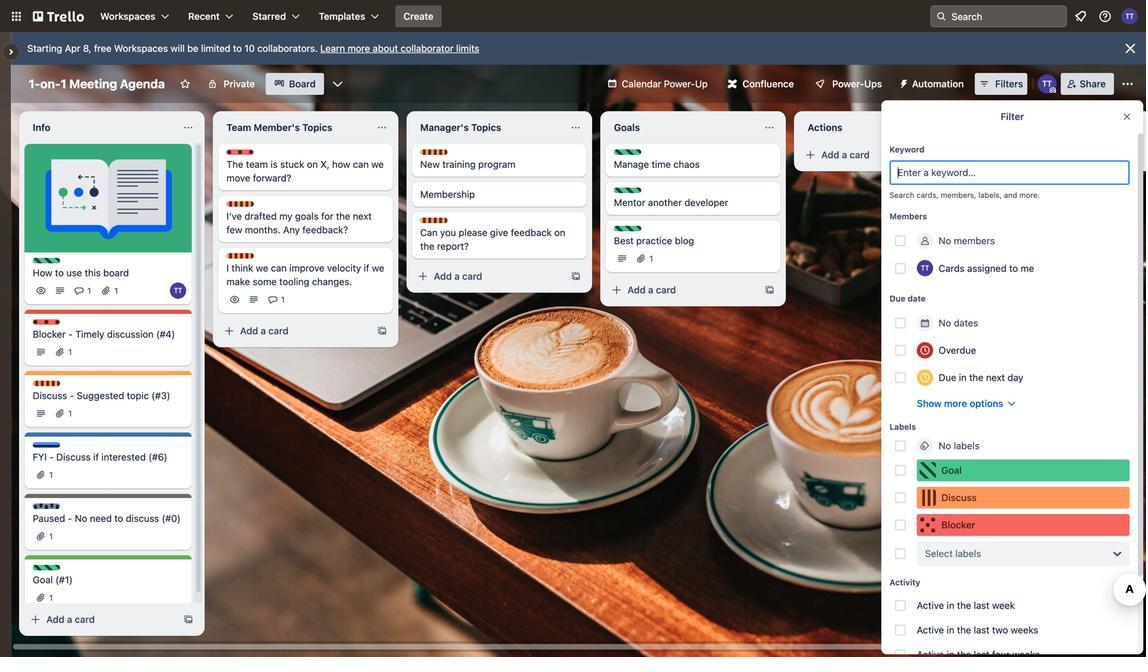 Task type: describe. For each thing, give the bounding box(es) containing it.
close popover image
[[1122, 111, 1133, 122]]

search
[[890, 191, 915, 200]]

color: red, title: "blocker" element for blocker - timely discussion (#4)
[[33, 319, 76, 330]]

create from template… image for info
[[183, 614, 194, 625]]

color: green, title: "goal" element for best practice blog
[[614, 226, 646, 236]]

1 down blocker blocker - timely discussion (#4)
[[68, 347, 72, 357]]

- for discuss
[[70, 390, 74, 401]]

more inside button
[[945, 398, 968, 409]]

show menu image
[[1122, 77, 1135, 91]]

to left me
[[1010, 263, 1019, 274]]

private
[[224, 78, 255, 89]]

Board name text field
[[22, 73, 172, 95]]

power- inside button
[[833, 78, 865, 89]]

add a card button for info
[[25, 609, 175, 631]]

topics inside team member's topics text field
[[303, 122, 333, 133]]

discuss for discuss i've drafted my goals for the next few months. any feedback?
[[240, 202, 271, 212]]

activity
[[890, 578, 921, 587]]

card down 'done' text field
[[1044, 149, 1064, 160]]

goal left the (#1)
[[33, 574, 53, 586]]

week
[[993, 600, 1016, 611]]

goal for goal goal (#1)
[[46, 566, 64, 576]]

no labels
[[939, 440, 980, 452]]

improve
[[290, 262, 325, 274]]

1 down this
[[87, 286, 91, 296]]

goal how to use this board
[[33, 259, 129, 279]]

starting apr 8, free workspaces will be limited to 10 collaborators. learn more about collaborator limits
[[27, 43, 480, 54]]

stuck
[[280, 159, 304, 170]]

if inside discuss i think we can improve velocity if we make some tooling changes.
[[364, 262, 370, 274]]

date
[[908, 294, 926, 303]]

two
[[993, 625, 1009, 636]]

customize views image
[[331, 77, 345, 91]]

discuss
[[126, 513, 159, 524]]

we inside blocker the team is stuck on x, how can we move forward?
[[372, 159, 384, 170]]

color: black, title: "paused" element
[[33, 504, 75, 514]]

i've
[[227, 211, 242, 222]]

add a card button for manager's topics
[[412, 266, 563, 287]]

0 vertical spatial more
[[348, 43, 370, 54]]

Enter a keyword… text field
[[890, 160, 1131, 185]]

discuss inside the fyi fyi - discuss if interested (#6)
[[56, 452, 91, 463]]

goal for goal how to use this board
[[46, 259, 64, 268]]

manage time chaos link
[[614, 158, 773, 171]]

membership link
[[421, 188, 579, 201]]

no for no dates
[[939, 317, 952, 329]]

how
[[332, 159, 351, 170]]

color: green, title: "goal" element for goal (#1)
[[33, 565, 64, 576]]

- for blocker
[[68, 329, 73, 340]]

color: orange, title: "discuss" element for discuss - suggested topic (#3)
[[33, 381, 77, 391]]

1 down "board"
[[114, 286, 118, 296]]

can
[[421, 227, 438, 238]]

1 down the practice
[[650, 254, 654, 264]]

color: orange, title: "discuss" element for i think we can improve velocity if we make some tooling changes.
[[227, 253, 271, 264]]

team member's topics
[[227, 122, 333, 133]]

add a card button for team member's topics
[[218, 320, 369, 342]]

calendar
[[622, 78, 662, 89]]

goal mentor another developer
[[614, 188, 729, 208]]

labels for no labels
[[954, 440, 980, 452]]

add a card button down 'done' text field
[[994, 144, 1144, 166]]

Info text field
[[25, 117, 177, 139]]

labels,
[[979, 191, 1003, 200]]

some
[[253, 276, 277, 287]]

paused - no need to discuss (#0) link
[[33, 512, 184, 526]]

filters
[[996, 78, 1024, 89]]

add for team member's topics
[[240, 325, 258, 337]]

starting
[[27, 43, 62, 54]]

x,
[[321, 159, 330, 170]]

a for team member's topics
[[261, 325, 266, 337]]

create button
[[396, 5, 442, 27]]

discuss for discuss new training program
[[434, 150, 465, 160]]

1-
[[29, 76, 40, 91]]

create from template… image for goals
[[765, 285, 776, 296]]

changes.
[[312, 276, 352, 287]]

due date
[[890, 294, 926, 303]]

best practice blog link
[[614, 234, 773, 248]]

goal for goal manage time chaos
[[628, 150, 646, 160]]

goal for goal mentor another developer
[[628, 188, 646, 198]]

search image
[[937, 11, 948, 22]]

is
[[271, 159, 278, 170]]

keyword
[[890, 145, 925, 154]]

a for info
[[67, 614, 72, 625]]

- for paused
[[68, 513, 72, 524]]

starred button
[[244, 5, 308, 27]]

forward?
[[253, 172, 292, 184]]

agenda
[[120, 76, 165, 91]]

the team is stuck on x, how can we move forward? link
[[227, 158, 385, 185]]

filters button
[[976, 73, 1028, 95]]

add for goals
[[628, 284, 646, 296]]

add a card down the actions
[[822, 149, 870, 160]]

1 down goal goal (#1)
[[49, 593, 53, 603]]

add a card for info
[[46, 614, 95, 625]]

we right 'velocity'
[[372, 262, 385, 274]]

collaborator
[[401, 43, 454, 54]]

calendar power-up link
[[599, 73, 716, 95]]

discuss discuss - suggested topic (#3)
[[33, 382, 170, 401]]

confluence icon image
[[728, 79, 738, 89]]

1 down tooling
[[281, 295, 285, 304]]

terry turtle (terryturtle) image right open information menu image
[[1122, 8, 1139, 25]]

discussion
[[107, 329, 154, 340]]

need
[[90, 513, 112, 524]]

workspaces inside popup button
[[100, 11, 156, 22]]

discuss new training program
[[421, 150, 516, 170]]

day
[[1008, 372, 1024, 383]]

add for manager's topics
[[434, 271, 452, 282]]

the for active in the last two weeks
[[958, 625, 972, 636]]

Done text field
[[994, 117, 1147, 139]]

1 horizontal spatial next
[[987, 372, 1006, 383]]

about
[[373, 43, 398, 54]]

no inside paused paused - no need to discuss (#0)
[[75, 513, 87, 524]]

color: green, title: "goal" element for how to use this board
[[33, 258, 64, 268]]

(#3)
[[152, 390, 170, 401]]

color: red, title: "blocker" element for the team is stuck on x, how can we move forward?
[[227, 150, 270, 160]]

terry turtle (terryturtle) image left cards
[[918, 260, 934, 276]]

on-
[[40, 76, 61, 91]]

goal goal (#1)
[[33, 566, 73, 586]]

move
[[227, 172, 250, 184]]

chaos
[[674, 159, 700, 170]]

mentor
[[614, 197, 646, 208]]

calendar power-up
[[622, 78, 708, 89]]

the inside discuss can you please give feedback on the report?
[[421, 241, 435, 252]]

add a card for team member's topics
[[240, 325, 289, 337]]

1 down color: blue, title: "fyi" element on the bottom left of the page
[[49, 470, 53, 480]]

few
[[227, 224, 242, 236]]

can inside discuss i think we can improve velocity if we make some tooling changes.
[[271, 262, 287, 274]]

the for due in the next day
[[970, 372, 984, 383]]

developer
[[685, 197, 729, 208]]

give
[[490, 227, 509, 238]]

create from template… image
[[571, 271, 582, 282]]

blocker - timely discussion (#4) link
[[33, 328, 184, 341]]

my
[[280, 211, 293, 222]]

last for two
[[975, 625, 990, 636]]

add a card for manager's topics
[[434, 271, 483, 282]]

share
[[1081, 78, 1107, 89]]

in for active in the last two weeks
[[947, 625, 955, 636]]

create
[[404, 11, 434, 22]]

members
[[890, 212, 928, 221]]

color: orange, title: "discuss" element for new training program
[[421, 150, 465, 160]]

1-on-1 meeting agenda
[[29, 76, 165, 91]]

board
[[289, 78, 316, 89]]

make
[[227, 276, 250, 287]]

1 power- from the left
[[664, 78, 696, 89]]

assigned
[[968, 263, 1007, 274]]

last for week
[[975, 600, 990, 611]]

Actions text field
[[800, 117, 953, 139]]

create from template… image for team member's topics
[[377, 326, 388, 337]]

discuss i've drafted my goals for the next few months. any feedback?
[[227, 202, 372, 236]]

active for active in the last two weeks
[[918, 625, 945, 636]]

primary element
[[0, 0, 1147, 33]]

in for active in the last week
[[947, 600, 955, 611]]

discuss left suggested
[[33, 390, 67, 401]]

open information menu image
[[1099, 10, 1113, 23]]

color: orange, title: "discuss" element for can you please give feedback on the report?
[[421, 218, 465, 228]]

filter
[[1001, 111, 1025, 122]]

add a card for goals
[[628, 284, 676, 296]]

blocker blocker - timely discussion (#4)
[[33, 320, 175, 340]]

topic
[[127, 390, 149, 401]]

1 down color: black, title: "paused" "element"
[[49, 532, 53, 541]]

board
[[103, 267, 129, 279]]

terry turtle (terryturtle) image right the filters
[[1038, 74, 1057, 94]]

due for due date
[[890, 294, 906, 303]]

automation button
[[894, 73, 973, 95]]

blog
[[675, 235, 695, 246]]

drafted
[[245, 211, 277, 222]]

limited
[[201, 43, 231, 54]]

time
[[652, 159, 671, 170]]

this member is an admin of this board. image
[[1051, 87, 1057, 94]]



Task type: vqa. For each thing, say whether or not it's contained in the screenshot.


Task type: locate. For each thing, give the bounding box(es) containing it.
0 horizontal spatial color: red, title: "blocker" element
[[33, 319, 76, 330]]

a down the practice
[[649, 284, 654, 296]]

up
[[696, 78, 708, 89]]

discuss down manager's
[[434, 150, 465, 160]]

blocker left is
[[240, 150, 270, 160]]

(#0)
[[162, 513, 181, 524]]

1 last from the top
[[975, 600, 990, 611]]

add a card button down the actions text field
[[800, 144, 950, 166]]

in up the show more options at right bottom
[[960, 372, 967, 383]]

0 vertical spatial can
[[353, 159, 369, 170]]

we right how
[[372, 159, 384, 170]]

1
[[61, 76, 67, 91], [650, 254, 654, 264], [87, 286, 91, 296], [114, 286, 118, 296], [281, 295, 285, 304], [68, 347, 72, 357], [68, 409, 72, 418], [49, 470, 53, 480], [49, 532, 53, 541], [49, 593, 53, 603]]

- left timely
[[68, 329, 73, 340]]

discuss can you please give feedback on the report?
[[421, 218, 566, 252]]

blocker for blocker
[[942, 520, 976, 531]]

0 vertical spatial labels
[[954, 440, 980, 452]]

0 notifications image
[[1073, 8, 1090, 25]]

add a card button down tooling
[[218, 320, 369, 342]]

1 vertical spatial due
[[939, 372, 957, 383]]

add a card
[[822, 149, 870, 160], [1016, 149, 1064, 160], [434, 271, 483, 282], [628, 284, 676, 296], [240, 325, 289, 337], [46, 614, 95, 625]]

blocker down use in the left top of the page
[[46, 320, 76, 330]]

- for fyi
[[49, 452, 54, 463]]

2 topics from the left
[[472, 122, 502, 133]]

the up show more options button
[[970, 372, 984, 383]]

(#1)
[[55, 574, 73, 586]]

the inside discuss i've drafted my goals for the next few months. any feedback?
[[336, 211, 351, 222]]

0 vertical spatial if
[[364, 262, 370, 274]]

1 vertical spatial active
[[918, 625, 945, 636]]

a for goals
[[649, 284, 654, 296]]

- inside paused paused - no need to discuss (#0)
[[68, 513, 72, 524]]

1 right 1-
[[61, 76, 67, 91]]

1 horizontal spatial topics
[[472, 122, 502, 133]]

active down active in the last week on the bottom
[[918, 625, 945, 636]]

add a card down the (#1)
[[46, 614, 95, 625]]

1 vertical spatial color: red, title: "blocker" element
[[33, 319, 76, 330]]

color: orange, title: "discuss" element
[[421, 150, 465, 160], [227, 201, 271, 212], [421, 218, 465, 228], [227, 253, 271, 264], [33, 381, 77, 391], [918, 487, 1131, 509]]

1 inside board name text field
[[61, 76, 67, 91]]

due left date
[[890, 294, 906, 303]]

card down some
[[269, 325, 289, 337]]

blocker the team is stuck on x, how can we move forward?
[[227, 150, 384, 184]]

the
[[227, 159, 243, 170]]

blocker left timely
[[33, 329, 66, 340]]

can
[[353, 159, 369, 170], [271, 262, 287, 274]]

membership
[[421, 189, 475, 200]]

discuss up report?
[[434, 218, 465, 228]]

no for no labels
[[939, 440, 952, 452]]

(#6)
[[149, 452, 168, 463]]

active in the last week
[[918, 600, 1016, 611]]

add
[[822, 149, 840, 160], [1016, 149, 1034, 160], [434, 271, 452, 282], [628, 284, 646, 296], [240, 325, 258, 337], [46, 614, 64, 625]]

topics inside manager's topics text field
[[472, 122, 502, 133]]

no dates
[[939, 317, 979, 329]]

- left suggested
[[70, 390, 74, 401]]

the for active in the last week
[[958, 600, 972, 611]]

Goals text field
[[606, 117, 759, 139]]

- inside blocker blocker - timely discussion (#4)
[[68, 329, 73, 340]]

the up active in the last two weeks
[[958, 600, 972, 611]]

best
[[614, 235, 634, 246]]

last left two
[[975, 625, 990, 636]]

discuss inside discuss can you please give feedback on the report?
[[434, 218, 465, 228]]

goal inside goal manage time chaos
[[628, 150, 646, 160]]

fyi - discuss if interested (#6) link
[[33, 451, 184, 464]]

terry turtle (terryturtle) image up the (#4)
[[170, 283, 186, 299]]

1 horizontal spatial if
[[364, 262, 370, 274]]

limits
[[456, 43, 480, 54]]

timely
[[75, 329, 104, 340]]

new
[[421, 159, 440, 170]]

0 vertical spatial color: red, title: "blocker" element
[[227, 150, 270, 160]]

add a card down some
[[240, 325, 289, 337]]

in
[[960, 372, 967, 383], [947, 600, 955, 611], [947, 625, 955, 636]]

0 vertical spatial in
[[960, 372, 967, 383]]

discuss inside the discuss new training program
[[434, 150, 465, 160]]

no left need
[[75, 513, 87, 524]]

discuss for discuss discuss - suggested topic (#3)
[[46, 382, 77, 391]]

color: orange, title: "discuss" element for i've drafted my goals for the next few months. any feedback?
[[227, 201, 271, 212]]

1 vertical spatial workspaces
[[114, 43, 168, 54]]

search cards, members, labels, and more.
[[890, 191, 1041, 200]]

a up more.
[[1036, 149, 1042, 160]]

add a card down the practice
[[628, 284, 676, 296]]

the right for
[[336, 211, 351, 222]]

discuss inside discuss i think we can improve velocity if we make some tooling changes.
[[240, 254, 271, 264]]

create from template… image
[[958, 150, 969, 160], [765, 285, 776, 296], [377, 326, 388, 337], [183, 614, 194, 625]]

1 active from the top
[[918, 600, 945, 611]]

add down the (#1)
[[46, 614, 64, 625]]

board link
[[266, 73, 324, 95]]

members
[[954, 235, 996, 246]]

card down the actions text field
[[850, 149, 870, 160]]

interested
[[102, 452, 146, 463]]

discuss inside discuss i've drafted my goals for the next few months. any feedback?
[[240, 202, 271, 212]]

power-
[[664, 78, 696, 89], [833, 78, 865, 89]]

color: blue, title: "fyi" element
[[33, 442, 60, 453]]

add down the actions
[[822, 149, 840, 160]]

more
[[348, 43, 370, 54], [945, 398, 968, 409]]

0 horizontal spatial due
[[890, 294, 906, 303]]

0 vertical spatial due
[[890, 294, 906, 303]]

discuss i think we can improve velocity if we make some tooling changes.
[[227, 254, 385, 287]]

you
[[441, 227, 456, 238]]

0 vertical spatial last
[[975, 600, 990, 611]]

2 horizontal spatial color: red, title: "blocker" element
[[918, 514, 1131, 536]]

we up some
[[256, 262, 268, 274]]

a down report?
[[455, 271, 460, 282]]

use
[[66, 267, 82, 279]]

active for active in the last week
[[918, 600, 945, 611]]

topics
[[303, 122, 333, 133], [472, 122, 502, 133]]

i think we can improve velocity if we make some tooling changes. link
[[227, 261, 385, 289]]

more.
[[1020, 191, 1041, 200]]

if
[[364, 262, 370, 274], [93, 452, 99, 463]]

discuss for discuss i think we can improve velocity if we make some tooling changes.
[[240, 254, 271, 264]]

blocker for blocker the team is stuck on x, how can we move forward?
[[240, 150, 270, 160]]

no for no members
[[939, 235, 952, 246]]

confluence button
[[720, 73, 803, 95]]

can you please give feedback on the report? link
[[421, 226, 579, 253]]

1 vertical spatial more
[[945, 398, 968, 409]]

0 vertical spatial active
[[918, 600, 945, 611]]

meeting
[[69, 76, 117, 91]]

show more options button
[[918, 397, 1018, 411]]

goals
[[614, 122, 640, 133]]

add down report?
[[434, 271, 452, 282]]

card down goal (#1) link
[[75, 614, 95, 625]]

i've drafted my goals for the next few months. any feedback? link
[[227, 210, 385, 237]]

1 vertical spatial can
[[271, 262, 287, 274]]

tooling
[[279, 276, 310, 287]]

add a card button down goal (#1) link
[[25, 609, 175, 631]]

power- up the actions
[[833, 78, 865, 89]]

1 horizontal spatial due
[[939, 372, 957, 383]]

1 horizontal spatial more
[[945, 398, 968, 409]]

velocity
[[327, 262, 361, 274]]

can right how
[[353, 159, 369, 170]]

templates
[[319, 11, 366, 22]]

automation
[[913, 78, 965, 89]]

discuss up months.
[[240, 202, 271, 212]]

select
[[926, 548, 953, 559]]

Search field
[[931, 5, 1068, 27]]

2 power- from the left
[[833, 78, 865, 89]]

0 horizontal spatial power-
[[664, 78, 696, 89]]

to right need
[[114, 513, 123, 524]]

discuss left the interested
[[56, 452, 91, 463]]

goal inside goal mentor another developer
[[628, 188, 646, 198]]

add for info
[[46, 614, 64, 625]]

share button
[[1061, 73, 1115, 95]]

0 horizontal spatial if
[[93, 452, 99, 463]]

2 vertical spatial in
[[947, 625, 955, 636]]

terry turtle (terryturtle) image
[[1122, 8, 1139, 25], [1038, 74, 1057, 94], [918, 260, 934, 276], [170, 283, 186, 299]]

add a card down report?
[[434, 271, 483, 282]]

any
[[283, 224, 300, 236]]

a down the actions
[[842, 149, 848, 160]]

- left need
[[68, 513, 72, 524]]

0 horizontal spatial more
[[348, 43, 370, 54]]

add down done
[[1016, 149, 1034, 160]]

- inside the fyi fyi - discuss if interested (#6)
[[49, 452, 54, 463]]

the down active in the last week on the bottom
[[958, 625, 972, 636]]

star or unstar board image
[[180, 79, 191, 89]]

add a card down done
[[1016, 149, 1064, 160]]

actions
[[808, 122, 843, 133]]

color: green, title: "goal" element
[[614, 150, 646, 160], [614, 188, 646, 198], [614, 226, 646, 236], [33, 258, 64, 268], [918, 460, 1131, 482], [33, 565, 64, 576]]

report?
[[437, 241, 469, 252]]

workspaces button
[[92, 5, 177, 27]]

1 down discuss discuss - suggested topic (#3)
[[68, 409, 72, 418]]

on left x,
[[307, 159, 318, 170]]

0 vertical spatial on
[[307, 159, 318, 170]]

goal left use in the left top of the page
[[46, 259, 64, 268]]

color: green, title: "goal" element for mentor another developer
[[614, 188, 646, 198]]

2 active from the top
[[918, 625, 945, 636]]

in for due in the next day
[[960, 372, 967, 383]]

goal down mentor
[[628, 227, 646, 236]]

on right the feedback
[[555, 227, 566, 238]]

goal down no labels
[[942, 465, 963, 476]]

in down active in the last week on the bottom
[[947, 625, 955, 636]]

fyi
[[46, 443, 59, 453], [33, 452, 47, 463]]

can inside blocker the team is stuck on x, how can we move forward?
[[353, 159, 369, 170]]

no left the dates
[[939, 317, 952, 329]]

workspaces up free
[[100, 11, 156, 22]]

free
[[94, 43, 112, 54]]

discuss up some
[[240, 254, 271, 264]]

add down make
[[240, 325, 258, 337]]

0 horizontal spatial can
[[271, 262, 287, 274]]

goal inside goal how to use this board
[[46, 259, 64, 268]]

card for goals
[[656, 284, 676, 296]]

can up some
[[271, 262, 287, 274]]

Manager's Topics text field
[[412, 117, 565, 139]]

to inside goal how to use this board
[[55, 267, 64, 279]]

color: red, title: "blocker" element
[[227, 150, 270, 160], [33, 319, 76, 330], [918, 514, 1131, 536]]

and
[[1005, 191, 1018, 200]]

blocker for blocker blocker - timely discussion (#4)
[[46, 320, 76, 330]]

1 vertical spatial labels
[[956, 548, 982, 559]]

more right the learn
[[348, 43, 370, 54]]

1 vertical spatial if
[[93, 452, 99, 463]]

1 topics from the left
[[303, 122, 333, 133]]

add down the 'best'
[[628, 284, 646, 296]]

due for due in the next day
[[939, 372, 957, 383]]

goal manage time chaos
[[614, 150, 700, 170]]

labels right select
[[956, 548, 982, 559]]

a for manager's topics
[[455, 271, 460, 282]]

ups
[[865, 78, 883, 89]]

0 horizontal spatial on
[[307, 159, 318, 170]]

-
[[68, 329, 73, 340], [70, 390, 74, 401], [49, 452, 54, 463], [68, 513, 72, 524]]

goal for goal
[[942, 465, 963, 476]]

last left week
[[975, 600, 990, 611]]

discuss for discuss
[[942, 492, 977, 503]]

to left use in the left top of the page
[[55, 267, 64, 279]]

1 horizontal spatial power-
[[833, 78, 865, 89]]

we
[[372, 159, 384, 170], [256, 262, 268, 274], [372, 262, 385, 274]]

this
[[85, 267, 101, 279]]

card for team member's topics
[[269, 325, 289, 337]]

1 vertical spatial in
[[947, 600, 955, 611]]

goal for goal best practice blog
[[628, 227, 646, 236]]

discuss for discuss can you please give feedback on the report?
[[434, 218, 465, 228]]

next right for
[[353, 211, 372, 222]]

to left 10
[[233, 43, 242, 54]]

labels down show more options button
[[954, 440, 980, 452]]

months.
[[245, 224, 281, 236]]

1 horizontal spatial on
[[555, 227, 566, 238]]

1 vertical spatial last
[[975, 625, 990, 636]]

back to home image
[[33, 5, 84, 27]]

goal inside goal best practice blog
[[628, 227, 646, 236]]

- up color: black, title: "paused" "element"
[[49, 452, 54, 463]]

collaborators.
[[257, 43, 318, 54]]

more right the show
[[945, 398, 968, 409]]

a down the (#1)
[[67, 614, 72, 625]]

- inside discuss discuss - suggested topic (#3)
[[70, 390, 74, 401]]

Team Member's Topics text field
[[218, 117, 371, 139]]

workspaces down workspaces popup button
[[114, 43, 168, 54]]

0 horizontal spatial next
[[353, 211, 372, 222]]

card down report?
[[463, 271, 483, 282]]

next left day
[[987, 372, 1006, 383]]

a down some
[[261, 325, 266, 337]]

due
[[890, 294, 906, 303], [939, 372, 957, 383]]

be
[[187, 43, 199, 54]]

if right 'velocity'
[[364, 262, 370, 274]]

recent
[[188, 11, 220, 22]]

no down the show more options at right bottom
[[939, 440, 952, 452]]

on inside discuss can you please give feedback on the report?
[[555, 227, 566, 238]]

no up cards
[[939, 235, 952, 246]]

members,
[[942, 191, 977, 200]]

2 last from the top
[[975, 625, 990, 636]]

in up active in the last two weeks
[[947, 600, 955, 611]]

add a card button down "blog"
[[606, 279, 756, 301]]

8,
[[83, 43, 91, 54]]

discuss - suggested topic (#3) link
[[33, 389, 184, 403]]

due in the next day
[[939, 372, 1024, 383]]

paused paused - no need to discuss (#0)
[[33, 505, 181, 524]]

power- right calendar
[[664, 78, 696, 89]]

1 horizontal spatial can
[[353, 159, 369, 170]]

1 vertical spatial on
[[555, 227, 566, 238]]

card for manager's topics
[[463, 271, 483, 282]]

1 vertical spatial next
[[987, 372, 1006, 383]]

card for info
[[75, 614, 95, 625]]

due up the show more options at right bottom
[[939, 372, 957, 383]]

the down can
[[421, 241, 435, 252]]

labels for select labels
[[956, 548, 982, 559]]

add a card button down 'can you please give feedback on the report?' link at top
[[412, 266, 563, 287]]

member's
[[254, 122, 300, 133]]

on inside blocker the team is stuck on x, how can we move forward?
[[307, 159, 318, 170]]

2 vertical spatial color: red, title: "blocker" element
[[918, 514, 1131, 536]]

0 vertical spatial workspaces
[[100, 11, 156, 22]]

training
[[443, 159, 476, 170]]

learn
[[321, 43, 345, 54]]

think
[[232, 262, 253, 274]]

0 horizontal spatial topics
[[303, 122, 333, 133]]

to inside paused paused - no need to discuss (#0)
[[114, 513, 123, 524]]

add a card button for goals
[[606, 279, 756, 301]]

blocker inside blocker the team is stuck on x, how can we move forward?
[[240, 150, 270, 160]]

goal down color: black, title: "paused" "element"
[[46, 566, 64, 576]]

overdue
[[939, 345, 977, 356]]

next inside discuss i've drafted my goals for the next few months. any feedback?
[[353, 211, 372, 222]]

1 horizontal spatial color: red, title: "blocker" element
[[227, 150, 270, 160]]

manager's
[[421, 122, 469, 133]]

if left the interested
[[93, 452, 99, 463]]

sm image
[[894, 73, 913, 92]]

if inside the fyi fyi - discuss if interested (#6)
[[93, 452, 99, 463]]

starred
[[253, 11, 286, 22]]

0 vertical spatial next
[[353, 211, 372, 222]]

color: green, title: "goal" element for manage time chaos
[[614, 150, 646, 160]]

active down activity
[[918, 600, 945, 611]]



